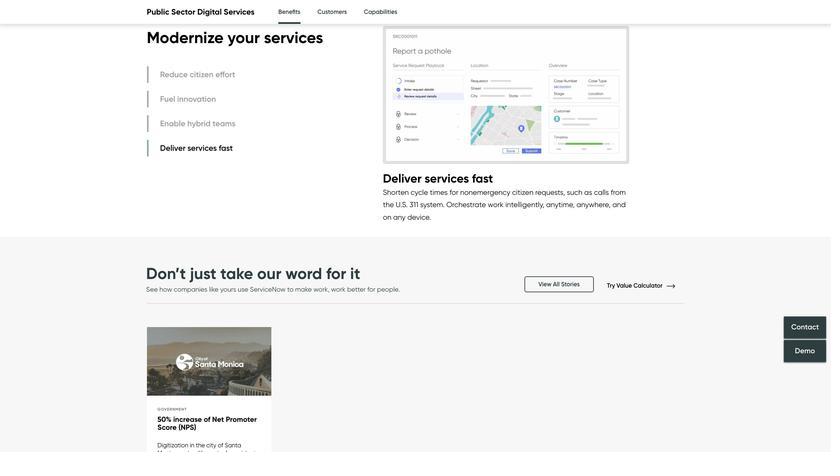 Task type: vqa. For each thing, say whether or not it's contained in the screenshot.
Get within the Get specific instructions and leading practices from our most successful customers.
no



Task type: locate. For each thing, give the bounding box(es) containing it.
for inside digitization in the city of santa monica makes life easier for residents.
[[225, 450, 233, 453]]

deliver up shorten
[[383, 171, 422, 186]]

work down nonemergency in the top of the page
[[488, 201, 504, 209]]

0 horizontal spatial citizen
[[190, 70, 214, 79]]

the inside deliver services fast shorten cycle times for nonemergency citizen requests, such as calls from the u.s. 311 system. orchestrate work intelligently, anytime, anywhere, and on any device.
[[383, 201, 394, 209]]

public sector digital services
[[147, 7, 255, 17]]

net
[[212, 416, 224, 425]]

1 horizontal spatial citizen
[[512, 188, 534, 197]]

view
[[539, 281, 552, 289]]

of up the easier
[[218, 442, 223, 449]]

citizen
[[190, 70, 214, 79], [512, 188, 534, 197]]

capabilities
[[364, 8, 397, 16]]

easier
[[207, 450, 224, 453]]

1 vertical spatial citizen
[[512, 188, 534, 197]]

all
[[553, 281, 560, 289]]

of
[[204, 416, 210, 425], [218, 442, 223, 449]]

50% increase of net promoter score (nps)
[[157, 416, 257, 432]]

fuel innovation link
[[147, 91, 237, 108]]

0 horizontal spatial fast
[[219, 143, 233, 153]]

1 vertical spatial work
[[331, 286, 346, 294]]

0 vertical spatial deliver
[[160, 143, 186, 153]]

services
[[264, 27, 323, 47], [188, 143, 217, 153], [425, 171, 469, 186]]

benefits link
[[278, 0, 301, 26]]

intelligently,
[[506, 201, 545, 209]]

1 horizontal spatial of
[[218, 442, 223, 449]]

deliver inside deliver services fast shorten cycle times for nonemergency citizen requests, such as calls from the u.s. 311 system. orchestrate work intelligently, anytime, anywhere, and on any device.
[[383, 171, 422, 186]]

demo link
[[784, 340, 826, 362]]

deliver services fast link
[[147, 140, 237, 157]]

digitization in the city of santa monica makes life easier for residents.
[[157, 442, 260, 453]]

the up on
[[383, 201, 394, 209]]

for down santa
[[225, 450, 233, 453]]

1 vertical spatial the
[[196, 442, 205, 449]]

2 vertical spatial services
[[425, 171, 469, 186]]

1 vertical spatial deliver
[[383, 171, 422, 186]]

life
[[198, 450, 206, 453]]

times
[[430, 188, 448, 197]]

score
[[157, 423, 177, 432]]

0 vertical spatial the
[[383, 201, 394, 209]]

citizen left effort
[[190, 70, 214, 79]]

services
[[224, 7, 255, 17]]

work,
[[314, 286, 330, 294]]

fast
[[219, 143, 233, 153], [472, 171, 493, 186]]

see
[[146, 286, 158, 294]]

citizen up intelligently, at the right of page
[[512, 188, 534, 197]]

for right better
[[367, 286, 376, 294]]

1 horizontal spatial services
[[264, 27, 323, 47]]

our
[[257, 264, 282, 284]]

0 vertical spatial fast
[[219, 143, 233, 153]]

fuel innovation
[[160, 94, 216, 104]]

(nps)
[[179, 423, 196, 432]]

work inside don't just take our word for it see how companies like yours use servicenow to make work, work better for people.
[[331, 286, 346, 294]]

deliver for deliver services fast
[[160, 143, 186, 153]]

0 vertical spatial citizen
[[190, 70, 214, 79]]

santa
[[225, 442, 241, 449]]

fast down teams
[[219, 143, 233, 153]]

santa monica introduces digital city hall image
[[147, 328, 271, 398]]

fast inside deliver services fast shorten cycle times for nonemergency citizen requests, such as calls from the u.s. 311 system. orchestrate work intelligently, anytime, anywhere, and on any device.
[[472, 171, 493, 186]]

the up life
[[196, 442, 205, 449]]

deliver
[[160, 143, 186, 153], [383, 171, 422, 186]]

use
[[238, 286, 248, 294]]

don't
[[146, 264, 186, 284]]

0 vertical spatial work
[[488, 201, 504, 209]]

customers link
[[318, 0, 347, 24]]

of inside digitization in the city of santa monica makes life easier for residents.
[[218, 442, 223, 449]]

better
[[347, 286, 366, 294]]

0 horizontal spatial the
[[196, 442, 205, 449]]

work right "work,"
[[331, 286, 346, 294]]

the
[[383, 201, 394, 209], [196, 442, 205, 449]]

capabilities link
[[364, 0, 397, 24]]

hybrid
[[187, 119, 211, 129]]

50%
[[157, 416, 171, 425]]

city
[[206, 442, 216, 449]]

for
[[450, 188, 459, 197], [326, 264, 346, 284], [367, 286, 376, 294], [225, 450, 233, 453]]

value
[[617, 283, 632, 290]]

enable hybrid teams link
[[147, 115, 237, 132]]

and
[[613, 201, 626, 209]]

for right "times"
[[450, 188, 459, 197]]

monica
[[157, 450, 178, 453]]

fast up nonemergency in the top of the page
[[472, 171, 493, 186]]

stories
[[561, 281, 580, 289]]

1 horizontal spatial deliver
[[383, 171, 422, 186]]

0 horizontal spatial deliver
[[160, 143, 186, 153]]

shorten
[[383, 188, 409, 197]]

view all stories link
[[525, 277, 594, 293]]

citizen inside deliver services fast shorten cycle times for nonemergency citizen requests, such as calls from the u.s. 311 system. orchestrate work intelligently, anytime, anywhere, and on any device.
[[512, 188, 534, 197]]

effort
[[216, 70, 235, 79]]

deliver down enable
[[160, 143, 186, 153]]

2 horizontal spatial services
[[425, 171, 469, 186]]

services up "times"
[[425, 171, 469, 186]]

view all stories
[[539, 281, 580, 289]]

system.
[[420, 201, 445, 209]]

1 horizontal spatial fast
[[472, 171, 493, 186]]

1 horizontal spatial the
[[383, 201, 394, 209]]

1 horizontal spatial work
[[488, 201, 504, 209]]

1 vertical spatial fast
[[472, 171, 493, 186]]

1 vertical spatial of
[[218, 442, 223, 449]]

1 vertical spatial services
[[188, 143, 217, 153]]

services down hybrid
[[188, 143, 217, 153]]

0 horizontal spatial work
[[331, 286, 346, 294]]

services inside deliver services fast shorten cycle times for nonemergency citizen requests, such as calls from the u.s. 311 system. orchestrate work intelligently, anytime, anywhere, and on any device.
[[425, 171, 469, 186]]

0 horizontal spatial of
[[204, 416, 210, 425]]

services down the benefits "link"
[[264, 27, 323, 47]]

of left net
[[204, 416, 210, 425]]

0 horizontal spatial services
[[188, 143, 217, 153]]

like
[[209, 286, 219, 294]]

0 vertical spatial of
[[204, 416, 210, 425]]



Task type: describe. For each thing, give the bounding box(es) containing it.
modernize your services
[[147, 27, 323, 47]]

companies
[[174, 286, 207, 294]]

promoter
[[226, 416, 257, 425]]

0 vertical spatial services
[[264, 27, 323, 47]]

increase
[[173, 416, 202, 425]]

it
[[350, 264, 360, 284]]

public
[[147, 7, 169, 17]]

try value calculator
[[607, 283, 664, 290]]

anywhere,
[[577, 201, 611, 209]]

makes
[[179, 450, 197, 453]]

teams
[[213, 119, 236, 129]]

digital
[[197, 7, 222, 17]]

calculator
[[634, 283, 663, 290]]

make
[[295, 286, 312, 294]]

from
[[611, 188, 626, 197]]

anytime,
[[546, 201, 575, 209]]

for inside deliver services fast shorten cycle times for nonemergency citizen requests, such as calls from the u.s. 311 system. orchestrate work intelligently, anytime, anywhere, and on any device.
[[450, 188, 459, 197]]

calls
[[594, 188, 609, 197]]

work inside deliver services fast shorten cycle times for nonemergency citizen requests, such as calls from the u.s. 311 system. orchestrate work intelligently, anytime, anywhere, and on any device.
[[488, 201, 504, 209]]

311
[[410, 201, 418, 209]]

how
[[159, 286, 172, 294]]

benefits
[[278, 8, 301, 16]]

deliver for deliver services fast shorten cycle times for nonemergency citizen requests, such as calls from the u.s. 311 system. orchestrate work intelligently, anytime, anywhere, and on any device.
[[383, 171, 422, 186]]

take
[[220, 264, 253, 284]]

services for deliver services fast
[[188, 143, 217, 153]]

of inside 50% increase of net promoter score (nps)
[[204, 416, 210, 425]]

u.s.
[[396, 201, 408, 209]]

digitization
[[157, 442, 188, 449]]

don't just take our word for it see how companies like yours use servicenow to make work, work better for people.
[[146, 264, 400, 294]]

deliver services fast shorten cycle times for nonemergency citizen requests, such as calls from the u.s. 311 system. orchestrate work intelligently, anytime, anywhere, and on any device.
[[383, 171, 626, 222]]

demo
[[795, 347, 815, 356]]

enable hybrid teams
[[160, 119, 236, 129]]

people.
[[377, 286, 400, 294]]

just
[[190, 264, 216, 284]]

reduce citizen effort
[[160, 70, 235, 79]]

device.
[[408, 213, 431, 222]]

fuel
[[160, 94, 175, 104]]

word
[[286, 264, 322, 284]]

yours
[[220, 286, 236, 294]]

to
[[287, 286, 294, 294]]

services for deliver services fast shorten cycle times for nonemergency citizen requests, such as calls from the u.s. 311 system. orchestrate work intelligently, anytime, anywhere, and on any device.
[[425, 171, 469, 186]]

for left "it"
[[326, 264, 346, 284]]

cycle
[[411, 188, 428, 197]]

the inside digitization in the city of santa monica makes life easier for residents.
[[196, 442, 205, 449]]

any
[[393, 213, 406, 222]]

sector
[[171, 7, 195, 17]]

such
[[567, 188, 583, 197]]

try value calculator link
[[607, 283, 685, 290]]

as
[[584, 188, 592, 197]]

innovation
[[177, 94, 216, 104]]

customers
[[318, 8, 347, 16]]

contact link
[[784, 317, 826, 339]]

deliver services fast
[[160, 143, 233, 153]]

your
[[228, 27, 260, 47]]

nonemergency
[[460, 188, 510, 197]]

requests,
[[535, 188, 565, 197]]

modernize
[[147, 27, 224, 47]]

on
[[383, 213, 392, 222]]

reduce
[[160, 70, 188, 79]]

contact
[[791, 323, 819, 332]]

try
[[607, 283, 615, 290]]

fast for deliver services fast shorten cycle times for nonemergency citizen requests, such as calls from the u.s. 311 system. orchestrate work intelligently, anytime, anywhere, and on any device.
[[472, 171, 493, 186]]

servicenow
[[250, 286, 286, 294]]

orchestrate
[[447, 201, 486, 209]]

reduce citizen effort link
[[147, 66, 237, 83]]

residents.
[[234, 450, 260, 453]]

enable
[[160, 119, 185, 129]]

fast for deliver services fast
[[219, 143, 233, 153]]

in
[[190, 442, 194, 449]]



